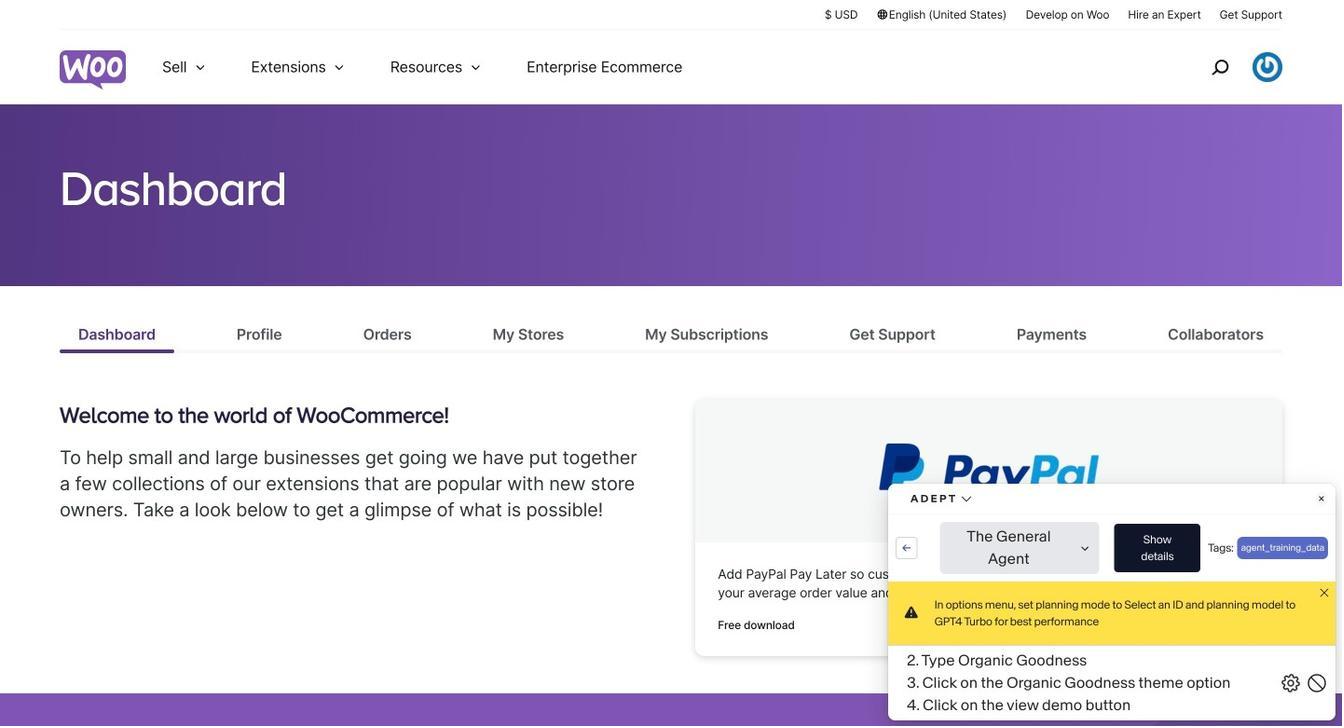 Task type: describe. For each thing, give the bounding box(es) containing it.
service navigation menu element
[[1172, 37, 1283, 97]]

search image
[[1206, 52, 1236, 82]]



Task type: locate. For each thing, give the bounding box(es) containing it.
open account menu image
[[1253, 52, 1283, 82]]



Task type: vqa. For each thing, say whether or not it's contained in the screenshot.
alert
no



